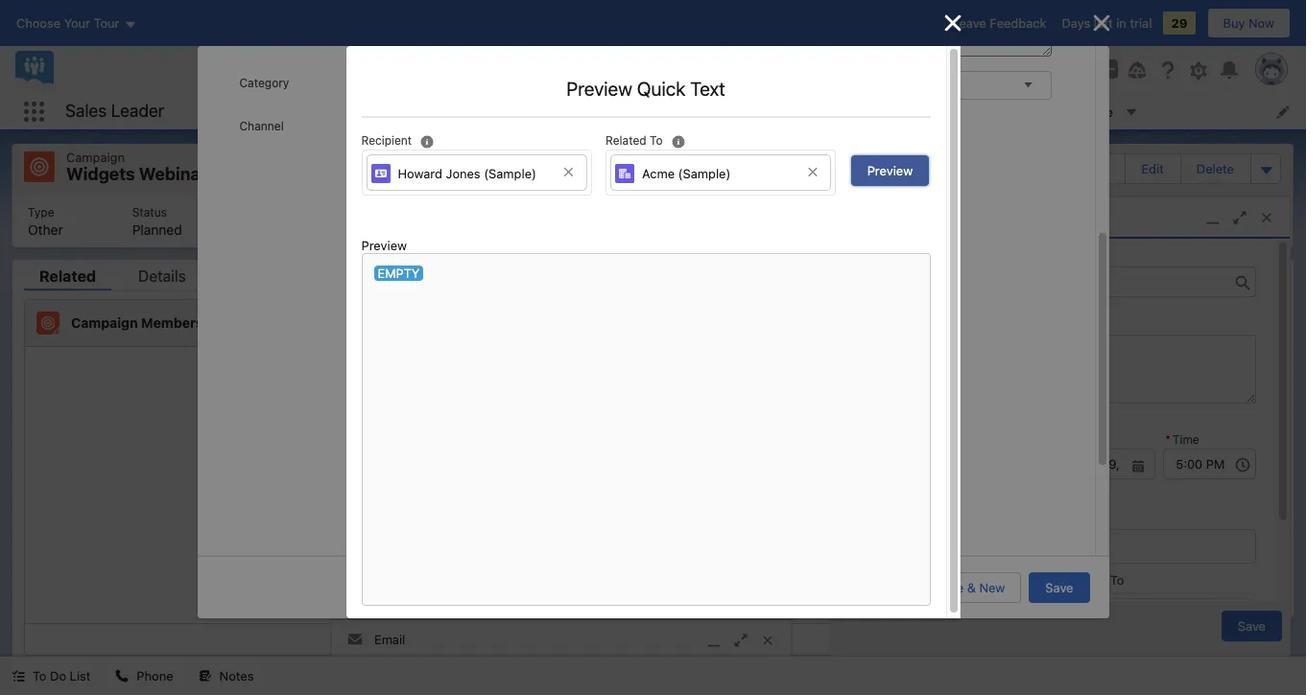 Task type: vqa. For each thing, say whether or not it's contained in the screenshot.
View
yes



Task type: locate. For each thing, give the bounding box(es) containing it.
0 vertical spatial campaign
[[66, 150, 125, 165]]

forecasts link
[[311, 94, 391, 130]]

to do list button
[[0, 658, 102, 696]]

feedback
[[990, 15, 1047, 31]]

save inside "button"
[[936, 581, 964, 596]]

email inside button
[[1078, 161, 1109, 176]]

text default image left 'do'
[[12, 670, 25, 684]]

preview inside button
[[867, 163, 913, 179]]

1 vertical spatial email
[[374, 633, 405, 648]]

2 time from the left
[[1173, 433, 1200, 447]]

activities
[[1120, 341, 1172, 357], [1045, 444, 1097, 459]]

do
[[50, 669, 66, 684]]

text default image for to do list
[[12, 670, 25, 684]]

0 vertical spatial save button
[[1029, 573, 1090, 604]]

preview quick text
[[567, 78, 725, 100]]

2 vertical spatial related
[[1063, 573, 1107, 588]]

dashboards
[[403, 104, 472, 120]]

0 horizontal spatial activities
[[1045, 444, 1097, 459]]

webinar up status
[[139, 164, 207, 184]]

activities up email,
[[1045, 444, 1097, 459]]

0 vertical spatial related to
[[606, 133, 663, 148]]

activities up refresh button
[[1120, 341, 1172, 357]]

1 horizontal spatial list item
[[832, 94, 1063, 130]]

text default image inside to do list button
[[12, 670, 25, 684]]

scheduling
[[1099, 463, 1162, 478]]

1 horizontal spatial webinar
[[905, 104, 953, 120]]

1 horizontal spatial view all link
[[1235, 368, 1282, 399]]

&
[[988, 411, 997, 427], [967, 581, 976, 596]]

campaign
[[66, 150, 125, 165], [71, 315, 138, 331]]

campaign for widgets
[[66, 150, 125, 165]]

• left email
[[1176, 341, 1182, 357]]

1 vertical spatial related
[[39, 267, 96, 285]]

0 vertical spatial widgets
[[853, 104, 901, 120]]

•
[[1093, 341, 1099, 357], [1176, 341, 1182, 357]]

campaign widgets webinar (sample)
[[66, 150, 287, 184]]

2 horizontal spatial list
[[1185, 341, 1206, 357]]

campaign down related link
[[71, 315, 138, 331]]

list down acme
[[12, 193, 1293, 247]]

status planned
[[132, 205, 182, 238]]

view
[[1236, 376, 1264, 391], [416, 632, 444, 647]]

to left 'do'
[[33, 669, 47, 684]]

1 horizontal spatial save
[[1046, 581, 1074, 596]]

sales
[[65, 101, 107, 121]]

list
[[187, 94, 1306, 130], [12, 193, 1293, 247]]

accounts link
[[602, 94, 680, 130]]

0 horizontal spatial &
[[967, 581, 976, 596]]

related to down accounts on the top of the page
[[606, 133, 663, 148]]

*
[[844, 104, 849, 120], [852, 250, 858, 265], [953, 433, 958, 447], [1166, 433, 1171, 447]]

buy now
[[1223, 15, 1275, 31]]

edit
[[1142, 161, 1164, 176]]

phone button
[[104, 658, 185, 696]]

related to down show all activities
[[1063, 573, 1124, 588]]

(sample) down the channel
[[211, 164, 287, 184]]

1 vertical spatial opportunities
[[145, 679, 237, 696]]

1 vertical spatial &
[[967, 581, 976, 596]]

* left subject
[[852, 250, 858, 265]]

leave feedback link
[[953, 15, 1047, 31]]

refresh
[[1101, 376, 1145, 391]]

overdue
[[1000, 411, 1053, 427]]

1 horizontal spatial widgets
[[853, 104, 901, 120]]

0 horizontal spatial •
[[1093, 341, 1099, 357]]

1 vertical spatial save button
[[1222, 611, 1282, 642]]

inverse image
[[941, 12, 964, 35]]

2 vertical spatial preview
[[361, 238, 407, 254]]

0 horizontal spatial text default image
[[12, 670, 25, 684]]

1 horizontal spatial time
[[1173, 433, 1200, 447]]

1 vertical spatial campaign
[[71, 315, 138, 331]]

to left change
[[930, 500, 943, 516]]

save & new
[[936, 581, 1005, 596]]

1 vertical spatial view all
[[416, 632, 462, 647]]

text default image
[[12, 670, 25, 684], [198, 670, 212, 684]]

0 horizontal spatial save
[[936, 581, 964, 596]]

1 horizontal spatial view
[[1236, 376, 1264, 391]]

save & new button
[[920, 573, 1022, 604]]

to do list
[[33, 669, 91, 684]]

delete button
[[1181, 154, 1250, 183]]

group
[[1043, 59, 1084, 82]]

preview for preview button
[[867, 163, 913, 179]]

& for save
[[967, 581, 976, 596]]

shown,
[[1035, 500, 1076, 516]]

0 horizontal spatial email
[[374, 633, 405, 648]]

send list email
[[1021, 161, 1109, 176]]

0 vertical spatial list item
[[832, 94, 1063, 130]]

related down show all activities
[[1063, 573, 1107, 588]]

delete
[[1197, 161, 1234, 176]]

& inside "button"
[[967, 581, 976, 596]]

preview up empty
[[361, 238, 407, 254]]

preview up accounts on the top of the page
[[567, 78, 633, 100]]

0 horizontal spatial webinar
[[139, 164, 207, 184]]

started
[[932, 463, 973, 478]]

1 horizontal spatial save button
[[1222, 611, 1282, 642]]

0 horizontal spatial view
[[416, 632, 444, 647]]

preview down * widgets webinar (sample)
[[867, 163, 913, 179]]

save button
[[1029, 573, 1090, 604], [1222, 611, 1282, 642]]

activities
[[1087, 551, 1140, 566]]

1 vertical spatial webinar
[[139, 164, 207, 184]]

1 horizontal spatial related to
[[1063, 573, 1124, 588]]

planned
[[132, 221, 182, 238]]

sending
[[994, 463, 1040, 478]]

& for upcoming
[[988, 411, 997, 427]]

send
[[1021, 161, 1050, 176]]

1 horizontal spatial preview
[[567, 78, 633, 100]]

reports list item
[[509, 94, 602, 130]]

widgets up status
[[66, 164, 135, 184]]

text
[[690, 78, 725, 100]]

filters:
[[973, 341, 1012, 357]]

to inside meeting dialog
[[1110, 573, 1124, 588]]

buy now button
[[1207, 8, 1291, 38]]

save
[[936, 581, 964, 596], [1046, 581, 1074, 596], [1238, 619, 1266, 634]]

home link
[[187, 94, 245, 130]]

1 time from the left
[[960, 433, 987, 447]]

2 * time from the left
[[1166, 433, 1200, 447]]

list right 'do'
[[70, 669, 91, 684]]

0 horizontal spatial related to
[[606, 133, 663, 148]]

1 vertical spatial related to
[[1063, 573, 1124, 588]]

webinar inside campaign widgets webinar (sample)
[[139, 164, 207, 184]]

your
[[1156, 500, 1181, 516]]

text default image inside notes button
[[198, 670, 212, 684]]

None text field
[[850, 449, 943, 480], [1063, 449, 1156, 480], [850, 449, 943, 480], [1063, 449, 1156, 480]]

list right send
[[1054, 161, 1075, 176]]

search...
[[469, 62, 520, 78]]

list up acme (sample) link
[[187, 94, 1306, 130]]

0 vertical spatial opportunities
[[716, 104, 796, 120]]

Location text field
[[850, 529, 1257, 564]]

& left new
[[967, 581, 976, 596]]

members
[[141, 315, 203, 331]]

text default image for notes
[[198, 670, 212, 684]]

2 vertical spatial list
[[70, 669, 91, 684]]

related to
[[606, 133, 663, 148], [1063, 573, 1124, 588]]

all inside button
[[1069, 551, 1083, 566]]

what's
[[993, 500, 1031, 516]]

opportunities
[[716, 104, 796, 120], [145, 679, 237, 696]]

0 horizontal spatial list item
[[217, 201, 349, 239]]

more.
[[1233, 463, 1266, 478]]

to down activities
[[1110, 573, 1124, 588]]

date group
[[1063, 432, 1156, 480]]

0 vertical spatial webinar
[[905, 104, 953, 120]]

1 vertical spatial view
[[416, 632, 444, 647]]

• right days
[[1093, 341, 1099, 357]]

1 horizontal spatial text default image
[[198, 670, 212, 684]]

0 vertical spatial view
[[1236, 376, 1264, 391]]

channel
[[239, 119, 284, 133]]

0 vertical spatial email
[[1078, 161, 1109, 176]]

0 horizontal spatial widgets
[[66, 164, 135, 184]]

widgets inside campaign widgets webinar (sample)
[[66, 164, 135, 184]]

acme
[[642, 166, 675, 181]]

1 horizontal spatial opportunities
[[716, 104, 796, 120]]

1 horizontal spatial •
[[1176, 341, 1182, 357]]

related to inside meeting dialog
[[1063, 573, 1124, 588]]

refresh button
[[1100, 368, 1146, 399]]

* right opportunities list item
[[844, 104, 849, 120]]

list left email
[[1185, 341, 1206, 357]]

1 * time from the left
[[953, 433, 987, 447]]

sales leader
[[65, 101, 164, 121]]

1 vertical spatial list
[[12, 193, 1293, 247]]

related inside meeting dialog
[[1063, 573, 1107, 588]]

1 vertical spatial activities
[[1045, 444, 1097, 459]]

1 text default image from the left
[[12, 670, 25, 684]]

0 horizontal spatial * time
[[953, 433, 987, 447]]

2 horizontal spatial save
[[1238, 619, 1266, 634]]

reports link
[[509, 94, 577, 130]]

0 horizontal spatial view all link
[[416, 632, 462, 647]]

campaign down sales at the left
[[66, 150, 125, 165]]

0 horizontal spatial time
[[960, 433, 987, 447]]

1 horizontal spatial view all
[[1236, 376, 1281, 391]]

1 horizontal spatial &
[[988, 411, 997, 427]]

list item
[[832, 94, 1063, 130], [217, 201, 349, 239]]

1 horizontal spatial email
[[1078, 161, 1109, 176]]

29
[[1172, 15, 1188, 31]]

0 vertical spatial list
[[187, 94, 1306, 130]]

email
[[1078, 161, 1109, 176], [374, 633, 405, 648]]

(sample) down leave
[[956, 104, 1009, 120]]

0 horizontal spatial opportunities
[[145, 679, 237, 696]]

dashboards list item
[[391, 94, 509, 130]]

left
[[1094, 15, 1113, 31]]

2 horizontal spatial related
[[1063, 573, 1107, 588]]

email
[[1209, 341, 1240, 357]]

1 horizontal spatial activities
[[1120, 341, 1172, 357]]

days
[[1062, 15, 1091, 31]]

0 vertical spatial list
[[1054, 161, 1075, 176]]

widgets up preview button
[[853, 104, 901, 120]]

0 vertical spatial related
[[606, 133, 647, 148]]

list containing other
[[12, 193, 1293, 247]]

list for leave feedback
[[187, 94, 1306, 130]]

list
[[1054, 161, 1075, 176], [1185, 341, 1206, 357], [70, 669, 91, 684]]

preview for preview quick text
[[567, 78, 633, 100]]

in
[[1117, 15, 1127, 31]]

1 horizontal spatial related
[[606, 133, 647, 148]]

view all
[[1236, 376, 1281, 391], [416, 632, 462, 647]]

to inside button
[[33, 669, 47, 684]]

list containing home
[[187, 94, 1306, 130]]

save button inside meeting dialog
[[1222, 611, 1282, 642]]

(sample) right jones
[[484, 166, 537, 181]]

2 horizontal spatial preview
[[867, 163, 913, 179]]

2 • from the left
[[1176, 341, 1182, 357]]

0 horizontal spatial related
[[39, 267, 96, 285]]

filters.
[[1185, 500, 1221, 516]]

text default image left notes
[[198, 670, 212, 684]]

& inside dropdown button
[[988, 411, 997, 427]]

time down upcoming & overdue
[[960, 433, 987, 447]]

1 vertical spatial widgets
[[66, 164, 135, 184]]

reports
[[520, 104, 566, 120]]

dashboards link
[[391, 94, 484, 130]]

chatter link
[[245, 94, 311, 130]]

1 vertical spatial preview
[[867, 163, 913, 179]]

0 vertical spatial activities
[[1120, 341, 1172, 357]]

notes
[[219, 669, 254, 684]]

0 vertical spatial preview
[[567, 78, 633, 100]]

0 horizontal spatial view all
[[416, 632, 462, 647]]

* time down upcoming
[[953, 433, 987, 447]]

related
[[606, 133, 647, 148], [39, 267, 96, 285], [1063, 573, 1107, 588]]

status
[[132, 205, 167, 219]]

empty
[[378, 266, 420, 281]]

get
[[908, 463, 928, 478]]

campaign inside campaign widgets webinar (sample)
[[66, 150, 125, 165]]

0 vertical spatial &
[[988, 411, 997, 427]]

2 text default image from the left
[[198, 670, 212, 684]]

1 horizontal spatial * time
[[1166, 433, 1200, 447]]

webinar up preview button
[[905, 104, 953, 120]]

1 vertical spatial list item
[[217, 201, 349, 239]]

* time up 'task,'
[[1166, 433, 1200, 447]]

opportunities link
[[705, 94, 807, 130]]

time up 'task,'
[[1173, 433, 1200, 447]]

related down accounts on the top of the page
[[606, 133, 647, 148]]

& left 'overdue'
[[988, 411, 997, 427]]

related down other
[[39, 267, 96, 285]]



Task type: describe. For each thing, give the bounding box(es) containing it.
available
[[366, 119, 414, 133]]

0 horizontal spatial preview
[[361, 238, 407, 254]]

last
[[1016, 341, 1040, 357]]

howard jones (sample) link
[[366, 155, 587, 191]]

opportunities list item
[[705, 94, 832, 130]]

subject
[[860, 250, 901, 265]]

search... button
[[431, 55, 815, 85]]

category
[[239, 76, 289, 90]]

recipient
[[361, 133, 412, 148]]

1/12/2024
[[383, 221, 444, 238]]

webinar for campaign widgets webinar (sample)
[[139, 164, 207, 184]]

details
[[138, 267, 186, 285]]

task,
[[1176, 463, 1204, 478]]

leave feedback
[[953, 15, 1047, 31]]

activities inside no activities to show. get started by sending an email, scheduling a task, and more.
[[1045, 444, 1097, 459]]

jones
[[446, 166, 481, 181]]

1 • from the left
[[1093, 341, 1099, 357]]

widgets for * widgets webinar (sample)
[[853, 104, 901, 120]]

Description text field
[[850, 335, 1257, 404]]

0 vertical spatial view all
[[1236, 376, 1281, 391]]

* up a
[[1166, 433, 1171, 447]]

an
[[1044, 463, 1058, 478]]

show all activities
[[1034, 551, 1140, 566]]

notes button
[[187, 658, 265, 696]]

1 vertical spatial list
[[1185, 341, 1206, 357]]

email,
[[1061, 463, 1096, 478]]

activity
[[906, 267, 964, 285]]

acme (sample)
[[642, 166, 731, 181]]

no activities to show. get started by sending an email, scheduling a task, and more.
[[908, 444, 1266, 478]]

(6+)
[[240, 679, 270, 696]]

new
[[980, 581, 1005, 596]]

forecasts
[[323, 104, 380, 120]]

campaign for members
[[71, 315, 138, 331]]

to down accounts list item
[[650, 133, 663, 148]]

list for home
[[12, 193, 1293, 247]]

details link
[[123, 267, 201, 290]]

0 vertical spatial view all link
[[1235, 368, 1282, 399]]

to
[[1100, 444, 1112, 459]]

date
[[1072, 433, 1098, 447]]

howard
[[398, 166, 442, 181]]

days left in trial
[[1062, 15, 1152, 31]]

email link
[[332, 621, 791, 662]]

* down upcoming
[[953, 433, 958, 447]]

howard jones (sample)
[[398, 166, 537, 181]]

chatter
[[256, 104, 300, 120]]

related link
[[24, 267, 111, 290]]

1 horizontal spatial list
[[1054, 161, 1075, 176]]

try
[[1079, 500, 1095, 516]]

influenced opportunities (6+)
[[71, 679, 270, 696]]

changing
[[1099, 500, 1152, 516]]

show all activities button
[[1017, 543, 1156, 574]]

and
[[1208, 463, 1229, 478]]

view inside view all link
[[1236, 376, 1264, 391]]

0 horizontal spatial list
[[70, 669, 91, 684]]

leader
[[111, 101, 164, 121]]

send list email button
[[1005, 154, 1124, 183]]

now
[[1249, 15, 1275, 31]]

opportunities inside list item
[[716, 104, 796, 120]]

trial
[[1130, 15, 1152, 31]]

0 horizontal spatial save button
[[1029, 573, 1090, 604]]

campaign members link
[[71, 315, 211, 331]]

list item containing *
[[832, 94, 1063, 130]]

edit button
[[1126, 154, 1180, 183]]

upcoming
[[922, 411, 985, 427]]

preview button
[[851, 156, 929, 186]]

quick
[[637, 78, 686, 100]]

no
[[1025, 444, 1042, 459]]

meeting dialog
[[830, 197, 1291, 679]]

type other
[[28, 205, 63, 238]]

days
[[1063, 341, 1090, 357]]

home
[[199, 104, 233, 120]]

* subject
[[852, 250, 901, 265]]

acme (sample) link
[[610, 155, 831, 191]]

save inside meeting dialog
[[1238, 619, 1266, 634]]

list item inside "list"
[[217, 201, 349, 239]]

by
[[977, 463, 991, 478]]

webinar for * widgets webinar (sample)
[[905, 104, 953, 120]]

accounts
[[614, 104, 668, 120]]

show.
[[1115, 444, 1149, 459]]

widgets for campaign widgets webinar (sample)
[[66, 164, 135, 184]]

text default image
[[116, 670, 129, 684]]

campaign members
[[71, 315, 203, 331]]

1 vertical spatial view all link
[[416, 632, 462, 647]]

upcoming & overdue button
[[892, 404, 1281, 434]]

show
[[1034, 551, 1065, 566]]

(sample) right acme
[[678, 166, 731, 181]]

* widgets webinar (sample)
[[844, 104, 1009, 120]]

inverse image
[[1090, 12, 1113, 35]]

other
[[28, 221, 63, 238]]

(sample) inside campaign widgets webinar (sample)
[[211, 164, 287, 184]]

upcoming & overdue
[[922, 411, 1053, 427]]

activity link
[[891, 267, 979, 290]]

leave
[[953, 15, 987, 31]]

change
[[947, 500, 990, 516]]

contacts image
[[854, 601, 877, 624]]

accounts list item
[[602, 94, 705, 130]]

30
[[1044, 341, 1059, 357]]



